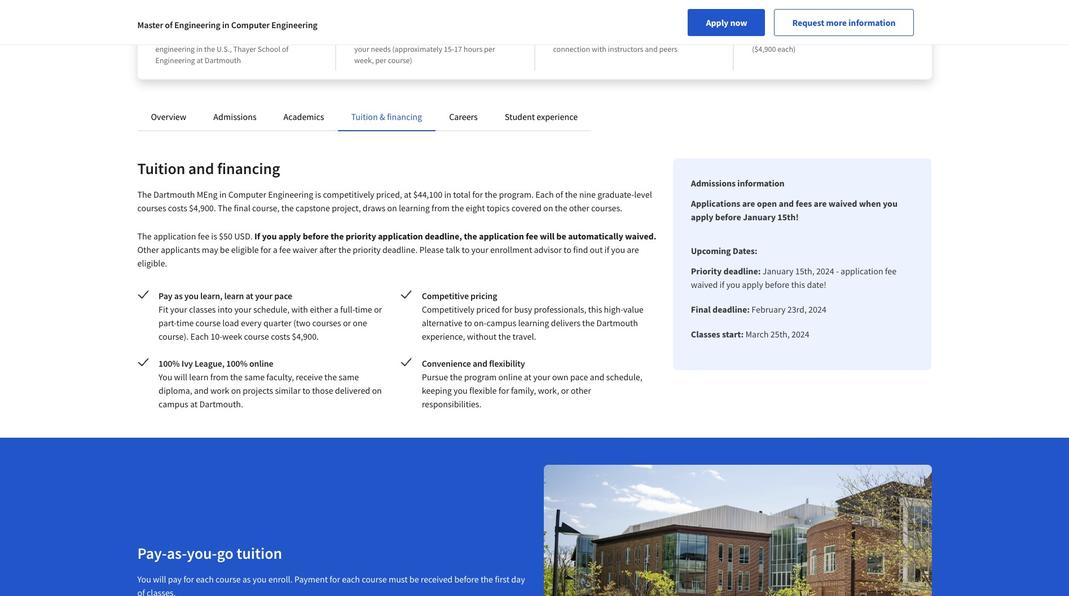 Task type: describe. For each thing, give the bounding box(es) containing it.
dartmouth inside earn an ivy league degree from one of the first professional schools of engineering in the u.s., thayer school of engineering at dartmouth
[[205, 55, 241, 65]]

engineering inside earn an ivy league degree from one of the first professional schools of engineering in the u.s., thayer school of engineering at dartmouth
[[155, 55, 195, 65]]

2024 for final deadline: february 23rd, 2024
[[808, 304, 826, 315]]

0 horizontal spatial time
[[177, 318, 194, 329]]

from inside the dartmouth meng in computer engineering is competitively priced, at $44,100 in total for the program. each of the nine graduate-level courses costs $4,900. the final course, the capstone project, draws on learning from the eight topics covered on the other courses.
[[432, 203, 450, 214]]

0 horizontal spatial be
[[220, 244, 229, 256]]

for inside "convenience and flexibility pursue the program online at your own pace and schedule, keeping you flexible for family, work, or other responsibilities."
[[499, 385, 509, 397]]

thayer
[[233, 44, 256, 54]]

alternative
[[422, 318, 463, 329]]

application up applicants
[[153, 231, 196, 242]]

your inside complete the program on the schedule that suits your needs (approximately 15-17 hours per week, per course)
[[354, 44, 369, 54]]

schedule
[[453, 33, 483, 43]]

you right out
[[611, 244, 625, 256]]

other inside "convenience and flexibility pursue the program online at your own pace and schedule, keeping you flexible for family, work, or other responsibilities."
[[571, 385, 591, 397]]

request more information
[[792, 17, 896, 28]]

you-
[[187, 544, 217, 564]]

before inside applications are open and fees are waived when you apply before january 15th!
[[715, 212, 741, 223]]

of right schools
[[292, 33, 299, 43]]

competitively
[[323, 189, 374, 200]]

similar
[[275, 385, 301, 397]]

that
[[484, 33, 498, 43]]

engineering up schools
[[271, 19, 317, 30]]

applications
[[691, 198, 740, 209]]

2 same from the left
[[339, 372, 359, 383]]

on inside lecture videos, hands-on projects, and connection with instructors and peers
[[627, 33, 636, 43]]

application up deadline.
[[378, 231, 423, 242]]

the left the eight
[[452, 203, 464, 214]]

enrollment
[[490, 244, 532, 256]]

is inside the dartmouth meng in computer engineering is competitively priced, at $44,100 in total for the program. each of the nine graduate-level courses costs $4,900. the final course, the capstone project, draws on learning from the eight topics covered on the other courses.
[[315, 189, 321, 200]]

to left 'find'
[[564, 244, 571, 256]]

dartmouth.
[[199, 399, 243, 410]]

nine
[[579, 189, 596, 200]]

master of engineering in computer engineering
[[137, 19, 317, 30]]

project,
[[332, 203, 361, 214]]

priced,
[[376, 189, 402, 200]]

the up the after
[[331, 231, 344, 242]]

1 horizontal spatial per
[[484, 44, 495, 54]]

for inside the dartmouth meng in computer engineering is competitively priced, at $44,100 in total for the program. each of the nine graduate-level courses costs $4,900. the final course, the capstone project, draws on learning from the eight topics covered on the other courses.
[[472, 189, 483, 200]]

2024 for classes start: march 25th, 2024
[[792, 329, 809, 340]]

own
[[552, 372, 568, 383]]

the right covered on the top
[[555, 203, 567, 214]]

one inside earn an ivy league degree from one of the first professional schools of engineering in the u.s., thayer school of engineering at dartmouth
[[174, 33, 187, 43]]

week,
[[354, 55, 374, 65]]

and down projects,
[[645, 44, 658, 54]]

a inside pay as you learn, learn at your pace fit your classes into your schedule, with either a full-time or part-time course load every quarter (two courses or one course). each 10-week course costs $4,900.
[[334, 304, 338, 315]]

2 horizontal spatial are
[[814, 198, 827, 209]]

the inside you will pay for each course as you enroll. payment for each course must be received before the first day of classes.
[[481, 574, 493, 585]]

upcoming dates:
[[691, 245, 757, 257]]

as-
[[167, 544, 187, 564]]

application up enrollment at the left of the page
[[479, 231, 524, 242]]

if inside the application fee is $50 usd. if you apply before the priority application deadline, the application fee will be automatically waived. other applicants may be eligible for a fee waiver after the priority deadline. please talk to your enrollment advisor to find out if you are eligible.
[[605, 244, 609, 256]]

the up those
[[324, 372, 337, 383]]

with inside lecture videos, hands-on projects, and connection with instructors and peers
[[592, 44, 606, 54]]

the right deadline,
[[464, 231, 477, 242]]

on down priced,
[[387, 203, 397, 214]]

earn an ivy league degree from one of the first professional schools of engineering in the u.s., thayer school of engineering at dartmouth
[[155, 17, 299, 65]]

program inside complete the program on the schedule that suits your needs (approximately 15-17 hours per week, per course)
[[400, 33, 429, 43]]

request
[[792, 17, 824, 28]]

1 horizontal spatial are
[[742, 198, 755, 209]]

to right talk
[[462, 244, 470, 256]]

videos,
[[579, 33, 603, 43]]

as inside pay as you learn, learn at your pace fit your classes into your schedule, with either a full-time or part-time course load every quarter (two courses or one course). each 10-week course costs $4,900.
[[174, 291, 183, 302]]

march
[[746, 329, 769, 340]]

the up "15-"
[[441, 33, 451, 43]]

for inside the application fee is $50 usd. if you apply before the priority application deadline, the application fee will be automatically waived. other applicants may be eligible for a fee waiver after the priority deadline. please talk to your enrollment advisor to find out if you are eligible.
[[261, 244, 271, 256]]

out
[[590, 244, 603, 256]]

classes start: march 25th, 2024
[[691, 329, 809, 340]]

classes
[[189, 304, 216, 315]]

1 vertical spatial the
[[218, 203, 232, 214]]

of inside you will pay for each course as you enroll. payment for each course must be received before the first day of classes.
[[137, 588, 145, 597]]

course down go
[[216, 574, 241, 585]]

learn inside pay as you learn, learn at your pace fit your classes into your schedule, with either a full-time or part-time course load every quarter (two courses or one course). each 10-week course costs $4,900.
[[224, 291, 244, 302]]

pay as you learn, learn at your pace fit your classes into your schedule, with either a full-time or part-time course load every quarter (two courses or one course). each 10-week course costs $4,900.
[[159, 291, 382, 342]]

of up from
[[165, 19, 173, 30]]

-
[[836, 266, 839, 277]]

when
[[859, 198, 881, 209]]

convenience and flexibility pursue the program online at your own pace and schedule, keeping you flexible for family, work, or other responsibilities.
[[422, 358, 642, 410]]

the left u.s., on the left top of the page
[[204, 44, 215, 54]]

computer for meng
[[228, 189, 266, 200]]

on right covered on the top
[[543, 203, 553, 214]]

you inside 100% ivy league, 100% online you will learn from the same faculty, receive the same diploma, and work on projects similar to those delivered on campus at dartmouth.
[[159, 372, 172, 383]]

you inside "convenience and flexibility pursue the program online at your own pace and schedule, keeping you flexible for family, work, or other responsibilities."
[[454, 385, 468, 397]]

pricing
[[471, 291, 497, 302]]

course down classes
[[196, 318, 221, 329]]

request more information button
[[774, 9, 914, 36]]

find
[[573, 244, 588, 256]]

pursue
[[422, 372, 448, 383]]

complete
[[354, 33, 386, 43]]

an
[[180, 17, 192, 31]]

the application fee is $50 usd. if you apply before the priority application deadline, the application fee will be automatically waived. other applicants may be eligible for a fee waiver after the priority deadline. please talk to your enrollment advisor to find out if you are eligible.
[[137, 231, 656, 269]]

or for pay as you learn, learn at your pace fit your classes into your schedule, with either a full-time or part-time course load every quarter (two courses or one course). each 10-week course costs $4,900.
[[374, 304, 382, 315]]

program.
[[499, 189, 534, 200]]

information inside button
[[849, 17, 896, 28]]

15th!
[[778, 212, 799, 223]]

tuition & financing
[[351, 111, 422, 122]]

competitive pricing competitively priced for busy professionals, this high-value alternative to on-campus learning delivers the dartmouth experience, without the travel.
[[422, 291, 644, 342]]

$50
[[219, 231, 232, 242]]

one inside pay as you learn, learn at your pace fit your classes into your schedule, with either a full-time or part-time course load every quarter (two courses or one course). each 10-week course costs $4,900.
[[353, 318, 367, 329]]

hands-
[[605, 33, 627, 43]]

with inside pay as you learn, learn at your pace fit your classes into your schedule, with either a full-time or part-time course load every quarter (two courses or one course). each 10-week course costs $4,900.
[[291, 304, 308, 315]]

$44,100 inside $44,100 total cost pay only for courses you enroll in per term ($4,900 each)
[[752, 17, 789, 31]]

careers
[[449, 111, 478, 122]]

engineering
[[155, 44, 195, 54]]

&
[[380, 111, 385, 122]]

january 15th, 2024 - application fee waived if you apply before this date!
[[691, 266, 897, 291]]

course)
[[388, 55, 412, 65]]

0 horizontal spatial or
[[343, 318, 351, 329]]

start:
[[722, 329, 744, 340]]

in right meng
[[219, 189, 227, 200]]

apply inside the application fee is $50 usd. if you apply before the priority application deadline, the application fee will be automatically waived. other applicants may be eligible for a fee waiver after the priority deadline. please talk to your enrollment advisor to find out if you are eligible.
[[279, 231, 301, 242]]

is inside the application fee is $50 usd. if you apply before the priority application deadline, the application fee will be automatically waived. other applicants may be eligible for a fee waiver after the priority deadline. please talk to your enrollment advisor to find out if you are eligible.
[[211, 231, 217, 242]]

engineering up "engineering"
[[174, 19, 220, 30]]

other inside the dartmouth meng in computer engineering is competitively priced, at $44,100 in total for the program. each of the nine graduate-level courses costs $4,900. the final course, the capstone project, draws on learning from the eight topics covered on the other courses.
[[569, 203, 589, 214]]

tuition and financing
[[137, 159, 280, 179]]

part-
[[159, 318, 177, 329]]

busy
[[514, 304, 532, 315]]

total inside $44,100 total cost pay only for courses you enroll in per term ($4,900 each)
[[792, 17, 814, 31]]

you will pay for each course as you enroll. payment for each course must be received before the first day of classes.
[[137, 574, 525, 597]]

needs
[[371, 44, 391, 54]]

2 each from the left
[[342, 574, 360, 585]]

pace inside pay as you learn, learn at your pace fit your classes into your schedule, with either a full-time or part-time course load every quarter (two courses or one course). each 10-week course costs $4,900.
[[274, 291, 292, 302]]

high-
[[604, 304, 623, 315]]

on right work at the left bottom
[[231, 385, 241, 397]]

graduate-
[[598, 189, 634, 200]]

application inside january 15th, 2024 - application fee waived if you apply before this date!
[[841, 266, 883, 277]]

waived.
[[625, 231, 656, 242]]

first inside earn an ivy league degree from one of the first professional schools of engineering in the u.s., thayer school of engineering at dartmouth
[[209, 33, 222, 43]]

this inside 'competitive pricing competitively priced for busy professionals, this high-value alternative to on-campus learning delivers the dartmouth experience, without the travel.'
[[588, 304, 602, 315]]

from
[[155, 33, 173, 43]]

$4,900. inside pay as you learn, learn at your pace fit your classes into your schedule, with either a full-time or part-time course load every quarter (two courses or one course). each 10-week course costs $4,900.
[[292, 331, 319, 342]]

usd.
[[234, 231, 253, 242]]

lecture videos, hands-on projects, and connection with instructors and peers
[[553, 33, 680, 54]]

dartmouth inside the dartmouth meng in computer engineering is competitively priced, at $44,100 in total for the program. each of the nine graduate-level courses costs $4,900. the final course, the capstone project, draws on learning from the eight topics covered on the other courses.
[[153, 189, 195, 200]]

courses.
[[591, 203, 622, 214]]

1 each from the left
[[196, 574, 214, 585]]

professional
[[223, 33, 264, 43]]

payment
[[294, 574, 328, 585]]

day
[[511, 574, 525, 585]]

the right delivers on the right of the page
[[582, 318, 595, 329]]

tuition
[[236, 544, 282, 564]]

overview
[[151, 111, 186, 122]]

eligible.
[[137, 258, 167, 269]]

100% ivy league, 100% online you will learn from the same faculty, receive the same diploma, and work on projects similar to those delivered on campus at dartmouth.
[[159, 358, 382, 410]]

pay inside pay as you learn, learn at your pace fit your classes into your schedule, with either a full-time or part-time course load every quarter (two courses or one course). each 10-week course costs $4,900.
[[159, 291, 172, 302]]

waiver
[[293, 244, 318, 256]]

schedule, inside "convenience and flexibility pursue the program online at your own pace and schedule, keeping you flexible for family, work, or other responsibilities."
[[606, 372, 642, 383]]

either
[[310, 304, 332, 315]]

of inside the dartmouth meng in computer engineering is competitively priced, at $44,100 in total for the program. each of the nine graduate-level courses costs $4,900. the final course, the capstone project, draws on learning from the eight topics covered on the other courses.
[[556, 189, 563, 200]]

if inside january 15th, 2024 - application fee waived if you apply before this date!
[[720, 279, 725, 291]]

and up meng
[[188, 159, 214, 179]]

if
[[254, 231, 260, 242]]

1 vertical spatial information
[[737, 178, 785, 189]]

1 horizontal spatial time
[[355, 304, 372, 315]]

before inside you will pay for each course as you enroll. payment for each course must be received before the first day of classes.
[[454, 574, 479, 585]]

program inside "convenience and flexibility pursue the program online at your own pace and schedule, keeping you flexible for family, work, or other responsibilities."
[[464, 372, 497, 383]]

automatically
[[568, 231, 623, 242]]

courses inside $44,100 total cost pay only for courses you enroll in per term ($4,900 each)
[[792, 33, 817, 43]]

fee up may
[[198, 231, 209, 242]]

instructors
[[608, 44, 643, 54]]

upcoming
[[691, 245, 731, 257]]

0 vertical spatial priority
[[346, 231, 376, 242]]

before inside the application fee is $50 usd. if you apply before the priority application deadline, the application fee will be automatically waived. other applicants may be eligible for a fee waiver after the priority deadline. please talk to your enrollment advisor to find out if you are eligible.
[[303, 231, 329, 242]]

learning inside 'competitive pricing competitively priced for busy professionals, this high-value alternative to on-campus learning delivers the dartmouth experience, without the travel.'
[[518, 318, 549, 329]]

course left must
[[362, 574, 387, 585]]

and right "own"
[[590, 372, 604, 383]]

schools
[[266, 33, 291, 43]]

deadline: for final
[[713, 304, 750, 315]]

family,
[[511, 385, 536, 397]]

of down an
[[188, 33, 195, 43]]

academics link
[[284, 111, 324, 122]]

fee left the waiver
[[279, 244, 291, 256]]

flexible
[[469, 385, 497, 397]]

those
[[312, 385, 333, 397]]

for right pay
[[183, 574, 194, 585]]

go
[[217, 544, 233, 564]]

fee up the "advisor"
[[526, 231, 538, 242]]

please
[[419, 244, 444, 256]]

january inside january 15th, 2024 - application fee waived if you apply before this date!
[[763, 266, 794, 277]]

from inside 100% ivy league, 100% online you will learn from the same faculty, receive the same diploma, and work on projects similar to those delivered on campus at dartmouth.
[[210, 372, 228, 383]]

you right if
[[262, 231, 277, 242]]

0 horizontal spatial per
[[375, 55, 386, 65]]

complete the program on the schedule that suits your needs (approximately 15-17 hours per week, per course)
[[354, 33, 515, 65]]

for inside 'competitive pricing competitively priced for busy professionals, this high-value alternative to on-campus learning delivers the dartmouth experience, without the travel.'
[[502, 304, 512, 315]]

engineering inside the dartmouth meng in computer engineering is competitively priced, at $44,100 in total for the program. each of the nine graduate-level courses costs $4,900. the final course, the capstone project, draws on learning from the eight topics covered on the other courses.
[[268, 189, 313, 200]]

the inside "convenience and flexibility pursue the program online at your own pace and schedule, keeping you flexible for family, work, or other responsibilities."
[[450, 372, 462, 383]]

the for dartmouth
[[137, 189, 152, 200]]

at inside the dartmouth meng in computer engineering is competitively priced, at $44,100 in total for the program. each of the nine graduate-level courses costs $4,900. the final course, the capstone project, draws on learning from the eight topics covered on the other courses.
[[404, 189, 411, 200]]



Task type: locate. For each thing, give the bounding box(es) containing it.
load
[[222, 318, 239, 329]]

careers link
[[449, 111, 478, 122]]

2 vertical spatial the
[[137, 231, 152, 242]]

financing right &
[[387, 111, 422, 122]]

in inside earn an ivy league degree from one of the first professional schools of engineering in the u.s., thayer school of engineering at dartmouth
[[196, 44, 203, 54]]

0 horizontal spatial information
[[737, 178, 785, 189]]

0 horizontal spatial a
[[273, 244, 278, 256]]

costs
[[168, 203, 187, 214], [271, 331, 290, 342]]

1 vertical spatial first
[[495, 574, 509, 585]]

application
[[153, 231, 196, 242], [378, 231, 423, 242], [479, 231, 524, 242], [841, 266, 883, 277]]

waived inside applications are open and fees are waived when you apply before january 15th!
[[829, 198, 857, 209]]

diploma,
[[159, 385, 192, 397]]

learn inside 100% ivy league, 100% online you will learn from the same faculty, receive the same diploma, and work on projects similar to those delivered on campus at dartmouth.
[[189, 372, 208, 383]]

100% right league,
[[226, 358, 248, 370]]

the down master of engineering in computer engineering
[[197, 33, 207, 43]]

and inside 100% ivy league, 100% online you will learn from the same faculty, receive the same diploma, and work on projects similar to those delivered on campus at dartmouth.
[[194, 385, 209, 397]]

$44,100 up only
[[752, 17, 789, 31]]

or right full-
[[374, 304, 382, 315]]

10-
[[211, 331, 222, 342]]

1 vertical spatial learning
[[518, 318, 549, 329]]

your inside the application fee is $50 usd. if you apply before the priority application deadline, the application fee will be automatically waived. other applicants may be eligible for a fee waiver after the priority deadline. please talk to your enrollment advisor to find out if you are eligible.
[[471, 244, 489, 256]]

1 horizontal spatial $4,900.
[[292, 331, 319, 342]]

0 vertical spatial courses
[[792, 33, 817, 43]]

1 vertical spatial learn
[[189, 372, 208, 383]]

0 vertical spatial financing
[[387, 111, 422, 122]]

each
[[535, 189, 554, 200], [190, 331, 209, 342]]

at inside pay as you learn, learn at your pace fit your classes into your schedule, with either a full-time or part-time course load every quarter (two courses or one course). each 10-week course costs $4,900.
[[246, 291, 253, 302]]

1 horizontal spatial waived
[[829, 198, 857, 209]]

topics
[[487, 203, 510, 214]]

costs inside pay as you learn, learn at your pace fit your classes into your schedule, with either a full-time or part-time course load every quarter (two courses or one course). each 10-week course costs $4,900.
[[271, 331, 290, 342]]

be
[[556, 231, 566, 242], [220, 244, 229, 256], [409, 574, 419, 585]]

from up work at the left bottom
[[210, 372, 228, 383]]

at inside "convenience and flexibility pursue the program online at your own pace and schedule, keeping you flexible for family, work, or other responsibilities."
[[524, 372, 531, 383]]

ivy inside 100% ivy league, 100% online you will learn from the same faculty, receive the same diploma, and work on projects similar to those delivered on campus at dartmouth.
[[182, 358, 193, 370]]

your inside "convenience and flexibility pursue the program online at your own pace and schedule, keeping you flexible for family, work, or other responsibilities."
[[533, 372, 550, 383]]

for right eligible
[[261, 244, 271, 256]]

per inside $44,100 total cost pay only for courses you enroll in per term ($4,900 each)
[[861, 33, 872, 43]]

the left nine
[[565, 189, 577, 200]]

of
[[165, 19, 173, 30], [188, 33, 195, 43], [292, 33, 299, 43], [282, 44, 289, 54], [556, 189, 563, 200], [137, 588, 145, 597]]

financing for tuition & financing
[[387, 111, 422, 122]]

costs inside the dartmouth meng in computer engineering is competitively priced, at $44,100 in total for the program. each of the nine graduate-level courses costs $4,900. the final course, the capstone project, draws on learning from the eight topics covered on the other courses.
[[168, 203, 187, 214]]

work
[[210, 385, 229, 397]]

for
[[781, 33, 791, 43], [472, 189, 483, 200], [261, 244, 271, 256], [502, 304, 512, 315], [499, 385, 509, 397], [183, 574, 194, 585], [330, 574, 340, 585]]

from
[[432, 203, 450, 214], [210, 372, 228, 383]]

admissions for admissions information
[[691, 178, 736, 189]]

for inside $44,100 total cost pay only for courses you enroll in per term ($4,900 each)
[[781, 33, 791, 43]]

2024 inside january 15th, 2024 - application fee waived if you apply before this date!
[[816, 266, 834, 277]]

1 vertical spatial be
[[220, 244, 229, 256]]

from up deadline,
[[432, 203, 450, 214]]

campus down priced
[[487, 318, 516, 329]]

the up topics
[[485, 189, 497, 200]]

final
[[234, 203, 250, 214]]

online inside "convenience and flexibility pursue the program online at your own pace and schedule, keeping you flexible for family, work, or other responsibilities."
[[498, 372, 522, 383]]

2024 right 25th,
[[792, 329, 809, 340]]

1 horizontal spatial schedule,
[[606, 372, 642, 383]]

admissions for admissions
[[213, 111, 256, 122]]

are inside the application fee is $50 usd. if you apply before the priority application deadline, the application fee will be automatically waived. other applicants may be eligible for a fee waiver after the priority deadline. please talk to your enrollment advisor to find out if you are eligible.
[[627, 244, 639, 256]]

2 vertical spatial dartmouth
[[597, 318, 638, 329]]

before inside january 15th, 2024 - application fee waived if you apply before this date!
[[765, 279, 789, 291]]

you up classes
[[184, 291, 199, 302]]

apply up the waiver
[[279, 231, 301, 242]]

be inside you will pay for each course as you enroll. payment for each course must be received before the first day of classes.
[[409, 574, 419, 585]]

tuition for tuition and financing
[[137, 159, 185, 179]]

0 horizontal spatial ivy
[[182, 358, 193, 370]]

as down tuition
[[242, 574, 251, 585]]

fees
[[796, 198, 812, 209]]

program up (approximately
[[400, 33, 429, 43]]

with down videos,
[[592, 44, 606, 54]]

learning
[[399, 203, 430, 214], [518, 318, 549, 329]]

league,
[[195, 358, 225, 370]]

1 vertical spatial if
[[720, 279, 725, 291]]

or for convenience and flexibility pursue the program online at your own pace and schedule, keeping you flexible for family, work, or other responsibilities.
[[561, 385, 569, 397]]

1 horizontal spatial $44,100
[[752, 17, 789, 31]]

0 horizontal spatial total
[[453, 189, 471, 200]]

0 horizontal spatial $4,900.
[[189, 203, 216, 214]]

convenience
[[422, 358, 471, 370]]

in
[[222, 19, 229, 30], [854, 33, 860, 43], [196, 44, 203, 54], [219, 189, 227, 200], [444, 189, 451, 200]]

total inside the dartmouth meng in computer engineering is competitively priced, at $44,100 in total for the program. each of the nine graduate-level courses costs $4,900. the final course, the capstone project, draws on learning from the eight topics covered on the other courses.
[[453, 189, 471, 200]]

2 horizontal spatial will
[[540, 231, 555, 242]]

courses up other
[[137, 203, 166, 214]]

other
[[569, 203, 589, 214], [571, 385, 591, 397]]

0 vertical spatial or
[[374, 304, 382, 315]]

advisor
[[534, 244, 562, 256]]

1 vertical spatial priority
[[353, 244, 381, 256]]

or inside "convenience and flexibility pursue the program online at your own pace and schedule, keeping you flexible for family, work, or other responsibilities."
[[561, 385, 569, 397]]

costs down quarter
[[271, 331, 290, 342]]

degree
[[247, 17, 280, 31]]

per left term
[[861, 33, 872, 43]]

campus inside 'competitive pricing competitively priced for busy professionals, this high-value alternative to on-campus learning delivers the dartmouth experience, without the travel.'
[[487, 318, 516, 329]]

0 vertical spatial dartmouth
[[205, 55, 241, 65]]

1 horizontal spatial if
[[720, 279, 725, 291]]

1 vertical spatial admissions
[[691, 178, 736, 189]]

with up '(two'
[[291, 304, 308, 315]]

0 horizontal spatial each
[[190, 331, 209, 342]]

0 horizontal spatial campus
[[159, 399, 188, 410]]

a left full-
[[334, 304, 338, 315]]

one up "engineering"
[[174, 33, 187, 43]]

and up peers
[[668, 33, 680, 43]]

fee
[[198, 231, 209, 242], [526, 231, 538, 242], [279, 244, 291, 256], [885, 266, 897, 277]]

in up professional on the top left of page
[[222, 19, 229, 30]]

same up delivered
[[339, 372, 359, 383]]

costs up applicants
[[168, 203, 187, 214]]

2024 right 23rd,
[[808, 304, 826, 315]]

0 vertical spatial the
[[137, 189, 152, 200]]

1 horizontal spatial pay
[[752, 33, 764, 43]]

0 vertical spatial computer
[[231, 19, 270, 30]]

1 vertical spatial 2024
[[808, 304, 826, 315]]

the up dartmouth.
[[230, 372, 243, 383]]

0 vertical spatial one
[[174, 33, 187, 43]]

may
[[202, 244, 218, 256]]

at
[[197, 55, 203, 65], [404, 189, 411, 200], [246, 291, 253, 302], [524, 372, 531, 383], [190, 399, 198, 410]]

and
[[668, 33, 680, 43], [645, 44, 658, 54], [188, 159, 214, 179], [779, 198, 794, 209], [473, 358, 487, 370], [590, 372, 604, 383], [194, 385, 209, 397]]

first left day
[[495, 574, 509, 585]]

computer for engineering
[[231, 19, 270, 30]]

each inside pay as you learn, learn at your pace fit your classes into your schedule, with either a full-time or part-time course load every quarter (two courses or one course). each 10-week course costs $4,900.
[[190, 331, 209, 342]]

before down the applications
[[715, 212, 741, 223]]

1 vertical spatial program
[[464, 372, 497, 383]]

information up term
[[849, 17, 896, 28]]

0 horizontal spatial this
[[588, 304, 602, 315]]

campus inside 100% ivy league, 100% online you will learn from the same faculty, receive the same diploma, and work on projects similar to those delivered on campus at dartmouth.
[[159, 399, 188, 410]]

apply for applications are open and fees are waived when you apply before january 15th!
[[691, 212, 713, 223]]

waived inside january 15th, 2024 - application fee waived if you apply before this date!
[[691, 279, 718, 291]]

ivy
[[194, 17, 208, 31], [182, 358, 193, 370]]

the left travel.
[[498, 331, 511, 342]]

same up the projects
[[244, 372, 265, 383]]

0 horizontal spatial admissions
[[213, 111, 256, 122]]

fee right -
[[885, 266, 897, 277]]

first
[[209, 33, 222, 43], [495, 574, 509, 585]]

course
[[196, 318, 221, 329], [244, 331, 269, 342], [216, 574, 241, 585], [362, 574, 387, 585]]

1 vertical spatial pay
[[159, 291, 172, 302]]

0 vertical spatial with
[[592, 44, 606, 54]]

computer up final
[[228, 189, 266, 200]]

a left the waiver
[[273, 244, 278, 256]]

waived down 'priority' at the right of the page
[[691, 279, 718, 291]]

each inside the dartmouth meng in computer engineering is competitively priced, at $44,100 in total for the program. each of the nine graduate-level courses costs $4,900. the final course, the capstone project, draws on learning from the eight topics covered on the other courses.
[[535, 189, 554, 200]]

$44,100
[[752, 17, 789, 31], [413, 189, 442, 200]]

more
[[826, 17, 847, 28]]

1 horizontal spatial you
[[159, 372, 172, 383]]

apply inside applications are open and fees are waived when you apply before january 15th!
[[691, 212, 713, 223]]

at inside 100% ivy league, 100% online you will learn from the same faculty, receive the same diploma, and work on projects similar to those delivered on campus at dartmouth.
[[190, 399, 198, 410]]

or
[[374, 304, 382, 315], [343, 318, 351, 329], [561, 385, 569, 397]]

meng
[[197, 189, 218, 200]]

computer
[[231, 19, 270, 30], [228, 189, 266, 200]]

tuition for tuition & financing
[[351, 111, 378, 122]]

first up u.s., on the left top of the page
[[209, 33, 222, 43]]

covered
[[512, 203, 541, 214]]

1 horizontal spatial pace
[[570, 372, 588, 383]]

deadline: for priority
[[724, 266, 761, 277]]

first inside you will pay for each course as you enroll. payment for each course must be received before the first day of classes.
[[495, 574, 509, 585]]

computer up professional on the top left of page
[[231, 19, 270, 30]]

1 vertical spatial is
[[211, 231, 217, 242]]

this
[[791, 279, 805, 291], [588, 304, 602, 315]]

1 vertical spatial one
[[353, 318, 367, 329]]

0 horizontal spatial one
[[174, 33, 187, 43]]

0 vertical spatial $4,900.
[[189, 203, 216, 214]]

academics
[[284, 111, 324, 122]]

1 horizontal spatial 100%
[[226, 358, 248, 370]]

apply inside january 15th, 2024 - application fee waived if you apply before this date!
[[742, 279, 763, 291]]

this inside january 15th, 2024 - application fee waived if you apply before this date!
[[791, 279, 805, 291]]

each)
[[778, 44, 796, 54]]

you down cost at the top of page
[[819, 33, 831, 43]]

1 horizontal spatial campus
[[487, 318, 516, 329]]

2024 left -
[[816, 266, 834, 277]]

1 vertical spatial with
[[291, 304, 308, 315]]

this left high-
[[588, 304, 602, 315]]

1 vertical spatial will
[[174, 372, 187, 383]]

1 vertical spatial as
[[242, 574, 251, 585]]

0 vertical spatial online
[[249, 358, 273, 370]]

are
[[742, 198, 755, 209], [814, 198, 827, 209], [627, 244, 639, 256]]

open
[[757, 198, 777, 209]]

hours
[[464, 44, 483, 54]]

in inside $44,100 total cost pay only for courses you enroll in per term ($4,900 each)
[[854, 33, 860, 43]]

0 horizontal spatial program
[[400, 33, 429, 43]]

1 vertical spatial financing
[[217, 159, 280, 179]]

tuition
[[351, 111, 378, 122], [137, 159, 185, 179]]

1 vertical spatial you
[[137, 574, 151, 585]]

(approximately
[[392, 44, 442, 54]]

pay inside $44,100 total cost pay only for courses you enroll in per term ($4,900 each)
[[752, 33, 764, 43]]

0 vertical spatial waived
[[829, 198, 857, 209]]

0 horizontal spatial is
[[211, 231, 217, 242]]

1 same from the left
[[244, 372, 265, 383]]

$4,900. inside the dartmouth meng in computer engineering is competitively priced, at $44,100 in total for the program. each of the nine graduate-level courses costs $4,900. the final course, the capstone project, draws on learning from the eight topics covered on the other courses.
[[189, 203, 216, 214]]

admissions information
[[691, 178, 785, 189]]

1 vertical spatial total
[[453, 189, 471, 200]]

$44,100 total cost pay only for courses you enroll in per term ($4,900 each)
[[752, 17, 890, 54]]

online down flexibility
[[498, 372, 522, 383]]

overview link
[[151, 111, 186, 122]]

or down full-
[[343, 318, 351, 329]]

faculty,
[[266, 372, 294, 383]]

$4,900. down meng
[[189, 203, 216, 214]]

ivy inside earn an ivy league degree from one of the first professional schools of engineering in the u.s., thayer school of engineering at dartmouth
[[194, 17, 208, 31]]

student experience link
[[505, 111, 578, 122]]

you inside $44,100 total cost pay only for courses you enroll in per term ($4,900 each)
[[819, 33, 831, 43]]

receive
[[296, 372, 323, 383]]

lecture
[[553, 33, 578, 43]]

online inside 100% ivy league, 100% online you will learn from the same faculty, receive the same diploma, and work on projects similar to those delivered on campus at dartmouth.
[[249, 358, 273, 370]]

0 horizontal spatial if
[[605, 244, 609, 256]]

0 horizontal spatial each
[[196, 574, 214, 585]]

eligible
[[231, 244, 259, 256]]

0 vertical spatial from
[[432, 203, 450, 214]]

program up flexible in the left of the page
[[464, 372, 497, 383]]

capstone
[[296, 203, 330, 214]]

1 vertical spatial computer
[[228, 189, 266, 200]]

work,
[[538, 385, 559, 397]]

projects,
[[638, 33, 666, 43]]

will inside 100% ivy league, 100% online you will learn from the same faculty, receive the same diploma, and work on projects similar to those delivered on campus at dartmouth.
[[174, 372, 187, 383]]

before up the waiver
[[303, 231, 329, 242]]

total up the eight
[[453, 189, 471, 200]]

the right the after
[[339, 244, 351, 256]]

learn up the into
[[224, 291, 244, 302]]

level
[[634, 189, 652, 200]]

league
[[210, 17, 245, 31]]

0 vertical spatial will
[[540, 231, 555, 242]]

be up the "advisor"
[[556, 231, 566, 242]]

dartmouth inside 'competitive pricing competitively priced for busy professionals, this high-value alternative to on-campus learning delivers the dartmouth experience, without the travel.'
[[597, 318, 638, 329]]

1 vertical spatial schedule,
[[606, 372, 642, 383]]

0 horizontal spatial pace
[[274, 291, 292, 302]]

you inside you will pay for each course as you enroll. payment for each course must be received before the first day of classes.
[[137, 574, 151, 585]]

apply up final deadline: february 23rd, 2024
[[742, 279, 763, 291]]

0 vertical spatial program
[[400, 33, 429, 43]]

1 horizontal spatial learning
[[518, 318, 549, 329]]

flexibility
[[489, 358, 525, 370]]

you inside january 15th, 2024 - application fee waived if you apply before this date!
[[726, 279, 740, 291]]

student
[[505, 111, 535, 122]]

1 vertical spatial waived
[[691, 279, 718, 291]]

for right payment
[[330, 574, 340, 585]]

the dartmouth meng in computer engineering is competitively priced, at $44,100 in total for the program. each of the nine graduate-level courses costs $4,900. the final course, the capstone project, draws on learning from the eight topics covered on the other courses.
[[137, 189, 652, 214]]

you inside you will pay for each course as you enroll. payment for each course must be received before the first day of classes.
[[253, 574, 267, 585]]

be right must
[[409, 574, 419, 585]]

information up open
[[737, 178, 785, 189]]

1 vertical spatial per
[[484, 44, 495, 54]]

are right fees
[[814, 198, 827, 209]]

financing for tuition and financing
[[217, 159, 280, 179]]

0 horizontal spatial pay
[[159, 291, 172, 302]]

enroll
[[833, 33, 852, 43]]

master
[[137, 19, 163, 30]]

fit
[[159, 304, 168, 315]]

you inside pay as you learn, learn at your pace fit your classes into your schedule, with either a full-time or part-time course load every quarter (two courses or one course). each 10-week course costs $4,900.
[[184, 291, 199, 302]]

100% down course).
[[159, 358, 180, 370]]

1 vertical spatial other
[[571, 385, 591, 397]]

deadline.
[[382, 244, 418, 256]]

on-
[[474, 318, 487, 329]]

on inside complete the program on the schedule that suits your needs (approximately 15-17 hours per week, per course)
[[430, 33, 439, 43]]

other
[[137, 244, 159, 256]]

pace
[[274, 291, 292, 302], [570, 372, 588, 383]]

at inside earn an ivy league degree from one of the first professional schools of engineering in the u.s., thayer school of engineering at dartmouth
[[197, 55, 203, 65]]

eight
[[466, 203, 485, 214]]

after
[[319, 244, 337, 256]]

learning inside the dartmouth meng in computer engineering is competitively priced, at $44,100 in total for the program. each of the nine graduate-level courses costs $4,900. the final course, the capstone project, draws on learning from the eight topics covered on the other courses.
[[399, 203, 430, 214]]

1 vertical spatial $4,900.
[[292, 331, 319, 342]]

campus down 'diploma,'
[[159, 399, 188, 410]]

computer inside the dartmouth meng in computer engineering is competitively priced, at $44,100 in total for the program. each of the nine graduate-level courses costs $4,900. the final course, the capstone project, draws on learning from the eight topics covered on the other courses.
[[228, 189, 266, 200]]

projects
[[243, 385, 273, 397]]

without
[[467, 331, 497, 342]]

(two
[[293, 318, 310, 329]]

schedule, inside pay as you learn, learn at your pace fit your classes into your schedule, with either a full-time or part-time course load every quarter (two courses or one course). each 10-week course costs $4,900.
[[253, 304, 290, 315]]

u.s.,
[[217, 44, 232, 54]]

professionals,
[[534, 304, 586, 315]]

fee inside january 15th, 2024 - application fee waived if you apply before this date!
[[885, 266, 897, 277]]

to left on-
[[464, 318, 472, 329]]

1 vertical spatial ivy
[[182, 358, 193, 370]]

you up 'diploma,'
[[159, 372, 172, 383]]

0 vertical spatial deadline:
[[724, 266, 761, 277]]

the right course,
[[281, 203, 294, 214]]

waived for if
[[691, 279, 718, 291]]

admissions link
[[213, 111, 256, 122]]

to inside 'competitive pricing competitively priced for busy professionals, this high-value alternative to on-campus learning delivers the dartmouth experience, without the travel.'
[[464, 318, 472, 329]]

waived for when
[[829, 198, 857, 209]]

2 vertical spatial or
[[561, 385, 569, 397]]

for up the eight
[[472, 189, 483, 200]]

connection
[[553, 44, 590, 54]]

if right out
[[605, 244, 609, 256]]

are down waived.
[[627, 244, 639, 256]]

0 horizontal spatial will
[[153, 574, 166, 585]]

tuition & financing link
[[351, 111, 422, 122]]

and left work at the left bottom
[[194, 385, 209, 397]]

1 vertical spatial courses
[[137, 203, 166, 214]]

1 horizontal spatial one
[[353, 318, 367, 329]]

the down the convenience
[[450, 372, 462, 383]]

1 horizontal spatial same
[[339, 372, 359, 383]]

a inside the application fee is $50 usd. if you apply before the priority application deadline, the application fee will be automatically waived. other applicants may be eligible for a fee waiver after the priority deadline. please talk to your enrollment advisor to find out if you are eligible.
[[273, 244, 278, 256]]

pace inside "convenience and flexibility pursue the program online at your own pace and schedule, keeping you flexible for family, work, or other responsibilities."
[[570, 372, 588, 383]]

2 horizontal spatial courses
[[792, 33, 817, 43]]

each right payment
[[342, 574, 360, 585]]

courses down request
[[792, 33, 817, 43]]

will inside you will pay for each course as you enroll. payment for each course must be received before the first day of classes.
[[153, 574, 166, 585]]

the
[[197, 33, 207, 43], [388, 33, 399, 43], [441, 33, 451, 43], [204, 44, 215, 54], [485, 189, 497, 200], [565, 189, 577, 200], [281, 203, 294, 214], [452, 203, 464, 214], [555, 203, 567, 214], [331, 231, 344, 242], [464, 231, 477, 242], [339, 244, 351, 256], [582, 318, 595, 329], [498, 331, 511, 342], [230, 372, 243, 383], [324, 372, 337, 383], [450, 372, 462, 383], [481, 574, 493, 585]]

courses down either
[[312, 318, 341, 329]]

course down every
[[244, 331, 269, 342]]

will inside the application fee is $50 usd. if you apply before the priority application deadline, the application fee will be automatically waived. other applicants may be eligible for a fee waiver after the priority deadline. please talk to your enrollment advisor to find out if you are eligible.
[[540, 231, 555, 242]]

applications are open and fees are waived when you apply before january 15th!
[[691, 198, 898, 223]]

on right delivered
[[372, 385, 382, 397]]

1 horizontal spatial this
[[791, 279, 805, 291]]

to inside 100% ivy league, 100% online you will learn from the same faculty, receive the same diploma, and work on projects similar to those delivered on campus at dartmouth.
[[302, 385, 310, 397]]

$44,100 inside the dartmouth meng in computer engineering is competitively priced, at $44,100 in total for the program. each of the nine graduate-level courses costs $4,900. the final course, the capstone project, draws on learning from the eight topics covered on the other courses.
[[413, 189, 442, 200]]

the for application
[[137, 231, 152, 242]]

0 vertical spatial as
[[174, 291, 183, 302]]

1 horizontal spatial be
[[409, 574, 419, 585]]

2 100% from the left
[[226, 358, 248, 370]]

in right enroll
[[854, 33, 860, 43]]

ivy left league,
[[182, 358, 193, 370]]

0 vertical spatial be
[[556, 231, 566, 242]]

learning up travel.
[[518, 318, 549, 329]]

1 horizontal spatial or
[[374, 304, 382, 315]]

0 vertical spatial costs
[[168, 203, 187, 214]]

1 horizontal spatial costs
[[271, 331, 290, 342]]

1 100% from the left
[[159, 358, 180, 370]]

0 horizontal spatial are
[[627, 244, 639, 256]]

2 horizontal spatial dartmouth
[[597, 318, 638, 329]]

0 horizontal spatial courses
[[137, 203, 166, 214]]

apply for january 15th, 2024 - application fee waived if you apply before this date!
[[742, 279, 763, 291]]

deadline: up start:
[[713, 304, 750, 315]]

as inside you will pay for each course as you enroll. payment for each course must be received before the first day of classes.
[[242, 574, 251, 585]]

1 vertical spatial from
[[210, 372, 228, 383]]

per down "that"
[[484, 44, 495, 54]]

pace up quarter
[[274, 291, 292, 302]]

classes.
[[147, 588, 176, 597]]

applicants
[[161, 244, 200, 256]]

one down full-
[[353, 318, 367, 329]]

1 horizontal spatial will
[[174, 372, 187, 383]]

will up 'diploma,'
[[174, 372, 187, 383]]

1 horizontal spatial information
[[849, 17, 896, 28]]

will up the "advisor"
[[540, 231, 555, 242]]

0 horizontal spatial schedule,
[[253, 304, 290, 315]]

january left '15th,'
[[763, 266, 794, 277]]

2 vertical spatial per
[[375, 55, 386, 65]]

and left flexibility
[[473, 358, 487, 370]]

tuition down overview link
[[137, 159, 185, 179]]

0 horizontal spatial you
[[137, 574, 151, 585]]

january inside applications are open and fees are waived when you apply before january 15th!
[[743, 212, 776, 223]]

in up deadline,
[[444, 189, 451, 200]]

before up february
[[765, 279, 789, 291]]

of down schools
[[282, 44, 289, 54]]

1 vertical spatial apply
[[279, 231, 301, 242]]

the up needs
[[388, 33, 399, 43]]

courses inside pay as you learn, learn at your pace fit your classes into your schedule, with either a full-time or part-time course load every quarter (two courses or one course). each 10-week course costs $4,900.
[[312, 318, 341, 329]]

1 horizontal spatial ivy
[[194, 17, 208, 31]]

cost
[[816, 17, 836, 31]]

information
[[849, 17, 896, 28], [737, 178, 785, 189]]

be down $50
[[220, 244, 229, 256]]

and inside applications are open and fees are waived when you apply before january 15th!
[[779, 198, 794, 209]]

dates:
[[733, 245, 757, 257]]



Task type: vqa. For each thing, say whether or not it's contained in the screenshot.
Alphabet:
no



